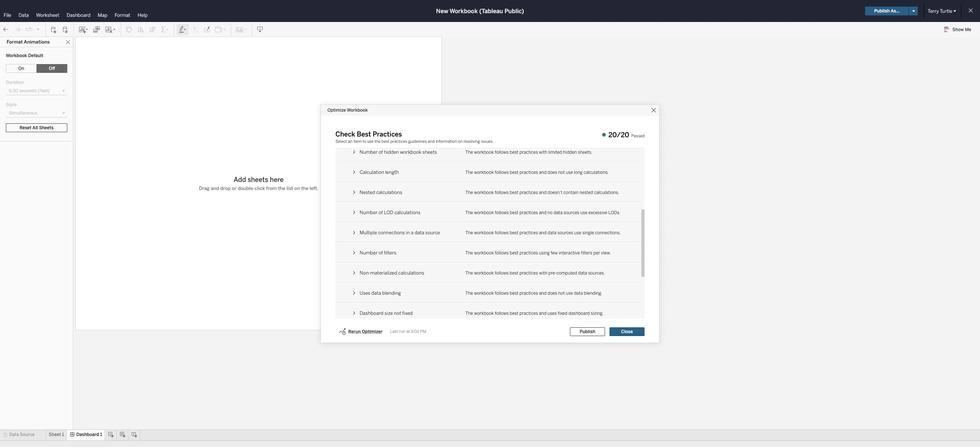 Task type: describe. For each thing, give the bounding box(es) containing it.
1 horizontal spatial sheet 1
[[49, 432, 64, 437]]

new worksheet image
[[78, 26, 89, 33]]

with for non-materialized calculations
[[539, 270, 548, 275]]

phone
[[11, 54, 24, 59]]

sheets
[[4, 101, 19, 107]]

left.
[[310, 186, 319, 191]]

sizing.
[[591, 311, 604, 316]]

undo image
[[2, 26, 10, 33]]

multiple connections in a data source
[[360, 230, 440, 235]]

not for calculation length
[[559, 170, 565, 175]]

format for format animations
[[7, 39, 23, 45]]

nested
[[580, 190, 594, 195]]

contain
[[564, 190, 579, 195]]

the for number of hidden workbook sheets
[[466, 150, 473, 155]]

publish button
[[570, 327, 606, 336]]

practices down the workbook follows best practices and does not use long calculations.
[[520, 190, 538, 195]]

use for multiple connections in a data source
[[575, 230, 582, 235]]

style
[[6, 102, 16, 107]]

publish as...
[[875, 8, 900, 14]]

1 vertical spatial sources
[[558, 230, 574, 235]]

0 vertical spatial calculations.
[[584, 170, 609, 175]]

format animations
[[7, 39, 50, 45]]

close image
[[66, 39, 71, 44]]

uses
[[548, 311, 557, 316]]

optimize workbook dialog
[[321, 0, 660, 423]]

at
[[407, 329, 410, 334]]

blending.
[[584, 291, 603, 296]]

information
[[436, 139, 457, 144]]

drag
[[199, 186, 210, 191]]

me
[[966, 27, 972, 32]]

last run at 3:02 pm
[[390, 329, 427, 334]]

dashboard
[[569, 311, 590, 316]]

nested calculations
[[360, 189, 403, 195]]

size
[[385, 310, 393, 316]]

best for number of filters
[[510, 250, 519, 255]]

1 horizontal spatial default
[[28, 53, 43, 58]]

pm
[[420, 329, 427, 334]]

or
[[232, 186, 237, 191]]

few
[[551, 250, 558, 255]]

see
[[367, 139, 374, 144]]

the for non-materialized calculations
[[466, 270, 473, 275]]

single
[[583, 230, 595, 235]]

double-
[[238, 186, 255, 191]]

best down practices
[[382, 139, 390, 144]]

with for number of hidden workbook sheets
[[539, 150, 548, 155]]

help
[[138, 12, 148, 18]]

close
[[622, 329, 633, 334]]

clear sheet image
[[105, 26, 116, 33]]

follows for dashboard size not fixed
[[495, 311, 509, 316]]

practices for calculations
[[520, 270, 538, 275]]

collapse image
[[67, 40, 71, 44]]

and inside add sheets here drag and drop or double-click from the list on the left.
[[211, 186, 219, 191]]

length
[[385, 169, 399, 175]]

data source
[[9, 432, 35, 437]]

dashboard inside optimize workbook dialog
[[360, 310, 384, 316]]

guidelines
[[409, 139, 427, 144]]

0 vertical spatial sources
[[564, 210, 580, 215]]

follows for number of hidden workbook sheets
[[495, 150, 509, 155]]

0 horizontal spatial replay animation image
[[26, 26, 33, 33]]

and right guidelines
[[428, 139, 435, 144]]

1 horizontal spatial fixed
[[558, 311, 568, 316]]

show/hide cards image
[[236, 26, 247, 33]]

0 horizontal spatial hidden
[[384, 149, 399, 155]]

best for calculation length
[[510, 170, 519, 175]]

number of lod calculations
[[360, 210, 421, 215]]

here
[[270, 176, 284, 184]]

best for non-materialized calculations
[[510, 270, 519, 275]]

and for number of lod calculations
[[539, 210, 547, 215]]

data left blending.
[[574, 291, 583, 296]]

file
[[4, 12, 11, 18]]

the workbook follows best practices and does not use long calculations.
[[466, 170, 609, 175]]

workbook for multiple connections in a data source
[[474, 230, 494, 235]]

default inside default phone
[[9, 49, 24, 54]]

1 horizontal spatial sheet
[[49, 432, 61, 437]]

the workbook follows best practices and data sources use single connections.
[[466, 230, 621, 235]]

best for dashboard size not fixed
[[510, 311, 519, 316]]

optimize workbook
[[328, 107, 368, 113]]

use left excessive
[[581, 210, 588, 215]]

data right no at the top right
[[554, 210, 563, 215]]

2 vertical spatial calculations
[[399, 270, 425, 275]]

workbook for number of filters
[[474, 250, 494, 255]]

practices for filters
[[520, 250, 538, 255]]

highlight image
[[179, 26, 187, 33]]

run
[[399, 329, 406, 334]]

on inside add sheets here drag and drop or double-click from the list on the left.
[[295, 186, 300, 191]]

show me button
[[941, 24, 979, 35]]

workbook for optimize
[[347, 107, 368, 113]]

format workbook image
[[203, 26, 211, 33]]

the for nested calculations
[[466, 190, 473, 195]]

last
[[390, 329, 398, 334]]

non-materialized calculations
[[360, 270, 425, 275]]

the workbook follows best practices and doesn't contain nested calculations.
[[466, 190, 620, 195]]

data for data source
[[9, 432, 19, 437]]

pause auto updates image
[[62, 26, 69, 33]]

default phone
[[9, 49, 24, 59]]

doesn't
[[548, 190, 563, 195]]

best for nested calculations
[[510, 190, 519, 195]]

using
[[539, 250, 550, 255]]

swap rows and columns image
[[126, 26, 133, 33]]

dashboard 1
[[76, 432, 102, 437]]

publish for publish as...
[[875, 8, 890, 14]]

and for uses data blending
[[539, 291, 547, 296]]

workbook for uses data blending
[[474, 291, 494, 296]]

show me
[[953, 27, 972, 32]]

no
[[548, 210, 553, 215]]

list
[[287, 186, 293, 191]]

of for filters
[[379, 250, 383, 255]]

use for uses data blending
[[566, 291, 573, 296]]

sheets inside optimize workbook dialog
[[423, 149, 437, 155]]

worksheet
[[36, 12, 59, 18]]

number for number of lod calculations
[[360, 210, 378, 215]]

from
[[266, 186, 277, 191]]

20/20
[[609, 131, 630, 139]]

new
[[436, 8, 449, 14]]

animations
[[24, 39, 50, 45]]

click
[[255, 186, 265, 191]]

0 horizontal spatial fixed
[[403, 310, 413, 316]]

2 horizontal spatial 1
[[100, 432, 102, 437]]

workbook for nested calculations
[[474, 190, 494, 195]]

and for calculation length
[[539, 170, 547, 175]]

terry turtle
[[928, 8, 953, 14]]

excessive
[[589, 210, 608, 215]]

add sheets here drag and drop or double-click from the list on the left.
[[199, 176, 319, 191]]

workbook default
[[6, 53, 43, 58]]

1 horizontal spatial filters
[[581, 250, 593, 255]]

and for dashboard size not fixed
[[539, 311, 547, 316]]

practices for in
[[520, 230, 538, 235]]

does for calculation length
[[548, 170, 558, 175]]

check
[[336, 130, 355, 138]]

practices
[[373, 130, 402, 138]]



Task type: locate. For each thing, give the bounding box(es) containing it.
0 vertical spatial sheet 1
[[13, 110, 28, 115]]

publish down 'dashboard'
[[580, 329, 596, 334]]

1 horizontal spatial sheets
[[423, 149, 437, 155]]

4 follows from the top
[[495, 210, 509, 215]]

0 horizontal spatial publish
[[580, 329, 596, 334]]

use for calculation length
[[566, 170, 573, 175]]

1 vertical spatial on
[[295, 186, 300, 191]]

workbook inside dialog
[[347, 107, 368, 113]]

1 horizontal spatial workbook
[[347, 107, 368, 113]]

1 horizontal spatial format
[[115, 12, 130, 18]]

the inside optimize workbook dialog
[[375, 139, 381, 144]]

2 with from the top
[[539, 270, 548, 275]]

1 vertical spatial sheet 1
[[49, 432, 64, 437]]

connections
[[378, 230, 405, 235]]

0 horizontal spatial on
[[295, 186, 300, 191]]

1 horizontal spatial the
[[301, 186, 309, 191]]

1 vertical spatial number
[[360, 210, 378, 215]]

off
[[49, 66, 55, 71]]

browser
[[27, 88, 43, 93]]

of left lod
[[379, 210, 383, 215]]

an
[[348, 139, 353, 144]]

best up the workbook follows best practices and does not use long calculations.
[[510, 150, 519, 155]]

publish left as...
[[875, 8, 890, 14]]

5 follows from the top
[[495, 230, 509, 235]]

0 horizontal spatial default
[[9, 49, 24, 54]]

sheet down togglestate option group at the bottom
[[49, 432, 61, 437]]

not right size
[[394, 310, 401, 316]]

sheet 1 down togglestate option group at the bottom
[[49, 432, 64, 437]]

new data source image
[[50, 26, 57, 33]]

fixed right the uses
[[558, 311, 568, 316]]

sheets up click
[[248, 176, 268, 184]]

totals image
[[161, 26, 170, 33]]

1 horizontal spatial replay animation image
[[36, 27, 40, 31]]

1 horizontal spatial hidden
[[564, 150, 577, 155]]

use down computed
[[566, 291, 573, 296]]

in
[[406, 230, 410, 235]]

0 vertical spatial with
[[539, 150, 548, 155]]

1 of from the top
[[379, 149, 383, 155]]

best up the workbook follows best practices and uses fixed dashboard sizing.
[[510, 291, 519, 296]]

hidden down practices
[[384, 149, 399, 155]]

3 number from the top
[[360, 250, 378, 255]]

workbook for new
[[450, 8, 478, 14]]

data left sources.
[[579, 270, 588, 275]]

workbook
[[450, 8, 478, 14], [6, 53, 27, 58], [347, 107, 368, 113]]

sheet 1 down style
[[13, 110, 28, 115]]

publish inside publish as... button
[[875, 8, 890, 14]]

the workbook follows best practices and does not use data blending.
[[466, 291, 603, 296]]

sheets inside add sheets here drag and drop or double-click from the list on the left.
[[248, 176, 268, 184]]

sort ascending image
[[137, 26, 145, 33]]

select an item to see the best practices guidelines and information on resolving issues.
[[336, 139, 494, 144]]

1 vertical spatial not
[[559, 291, 565, 296]]

dashboard size not fixed
[[360, 310, 413, 316]]

uses
[[360, 290, 371, 296]]

and down the workbook follows best practices and no data sources use excessive lods. on the top of page
[[539, 230, 547, 235]]

calculation length
[[360, 169, 399, 175]]

2 the from the top
[[466, 170, 473, 175]]

sheet
[[13, 110, 25, 115], [49, 432, 61, 437]]

the for calculation length
[[466, 170, 473, 175]]

follows for calculation length
[[495, 170, 509, 175]]

and left drop
[[211, 186, 219, 191]]

format for format
[[115, 12, 130, 18]]

nested
[[360, 189, 375, 195]]

sources down contain
[[564, 210, 580, 215]]

non-
[[360, 270, 371, 275]]

connections.
[[596, 230, 621, 235]]

1 vertical spatial sheet
[[49, 432, 61, 437]]

practices up the workbook follows best practices and uses fixed dashboard sizing.
[[520, 291, 538, 296]]

and down "the workbook follows best practices with pre-computed data sources."
[[539, 291, 547, 296]]

on left resolving
[[458, 139, 463, 144]]

fixed
[[403, 310, 413, 316], [558, 311, 568, 316]]

7 follows from the top
[[495, 270, 509, 275]]

workbook
[[400, 149, 422, 155], [474, 150, 494, 155], [474, 170, 494, 175], [474, 190, 494, 195], [474, 210, 494, 215], [474, 230, 494, 235], [474, 250, 494, 255], [474, 270, 494, 275], [474, 291, 494, 296], [474, 311, 494, 316]]

calculations. right the nested
[[595, 190, 620, 195]]

not left long
[[559, 170, 565, 175]]

3:02
[[411, 329, 420, 334]]

the for uses data blending
[[466, 291, 473, 296]]

publish
[[875, 8, 890, 14], [580, 329, 596, 334]]

and for multiple connections in a data source
[[539, 230, 547, 235]]

0 vertical spatial calculations
[[377, 189, 403, 195]]

0 vertical spatial of
[[379, 149, 383, 155]]

number for number of filters
[[360, 250, 378, 255]]

of up materialized at the left bottom
[[379, 250, 383, 255]]

device preview button
[[9, 63, 58, 72]]

hidden
[[384, 149, 399, 155], [564, 150, 577, 155]]

8 the from the top
[[466, 291, 473, 296]]

0 vertical spatial sheets
[[423, 149, 437, 155]]

sheet 1
[[13, 110, 28, 115], [49, 432, 64, 437]]

1 horizontal spatial on
[[458, 139, 463, 144]]

drop
[[220, 186, 231, 191]]

1 follows from the top
[[495, 150, 509, 155]]

practices up the workbook follows best practices using few interactive filters per view. at the bottom of the page
[[520, 230, 538, 235]]

does up doesn't
[[548, 170, 558, 175]]

workbook for non-materialized calculations
[[474, 270, 494, 275]]

public)
[[505, 8, 524, 14]]

and left doesn't
[[539, 190, 547, 195]]

filters down connections
[[384, 250, 397, 255]]

use left single
[[575, 230, 582, 235]]

uses data blending
[[360, 290, 401, 296]]

does for uses data blending
[[548, 291, 558, 296]]

and left no at the top right
[[539, 210, 547, 215]]

workbook for number of hidden workbook sheets
[[474, 150, 494, 155]]

calculations.
[[584, 170, 609, 175], [595, 190, 620, 195]]

workbook for calculation length
[[474, 170, 494, 175]]

best down the workbook follows best practices with limited hidden sheets.
[[510, 170, 519, 175]]

0 vertical spatial number
[[360, 149, 378, 155]]

multiple
[[360, 230, 377, 235]]

2 horizontal spatial workbook
[[450, 8, 478, 14]]

9 the from the top
[[466, 311, 473, 316]]

format
[[115, 12, 130, 18], [7, 39, 23, 45]]

sort descending image
[[149, 26, 156, 33]]

view.
[[602, 250, 611, 255]]

0 horizontal spatial filters
[[384, 250, 397, 255]]

practices down the workbook follows best practices and does not use data blending.
[[520, 311, 538, 316]]

materialized
[[371, 270, 397, 275]]

1 vertical spatial data
[[9, 432, 19, 437]]

best up "the workbook follows best practices with pre-computed data sources."
[[510, 250, 519, 255]]

default down format animations
[[9, 49, 24, 54]]

0 vertical spatial sheet
[[13, 110, 25, 115]]

and for nested calculations
[[539, 190, 547, 195]]

computed
[[557, 270, 578, 275]]

number for number of hidden workbook sheets
[[360, 149, 378, 155]]

2 follows from the top
[[495, 170, 509, 175]]

1 horizontal spatial 1
[[62, 432, 64, 437]]

fixed up at in the left bottom of the page
[[403, 310, 413, 316]]

practices up the workbook follows best practices and does not use data blending.
[[520, 270, 538, 275]]

the left list
[[278, 186, 285, 191]]

format up swap rows and columns image
[[115, 12, 130, 18]]

0 vertical spatial not
[[559, 170, 565, 175]]

the workbook follows best practices with limited hidden sheets.
[[466, 150, 593, 155]]

1 with from the top
[[539, 150, 548, 155]]

1 the from the top
[[466, 150, 473, 155]]

on right list
[[295, 186, 300, 191]]

2 vertical spatial not
[[394, 310, 401, 316]]

(tableau
[[480, 8, 503, 14]]

default up device preview button
[[28, 53, 43, 58]]

publish as... button
[[866, 7, 909, 15]]

replay animation image right 'redo' image
[[26, 26, 33, 33]]

follows for number of lod calculations
[[495, 210, 509, 215]]

1 vertical spatial format
[[7, 39, 23, 45]]

sheet down style
[[13, 110, 25, 115]]

9 follows from the top
[[495, 311, 509, 316]]

0 vertical spatial workbook
[[450, 8, 478, 14]]

7 the from the top
[[466, 270, 473, 275]]

0 horizontal spatial sheets
[[248, 176, 268, 184]]

3 follows from the top
[[495, 190, 509, 195]]

1
[[26, 110, 28, 115], [62, 432, 64, 437], [100, 432, 102, 437]]

follows for uses data blending
[[495, 291, 509, 296]]

does down pre-
[[548, 291, 558, 296]]

calculation
[[360, 169, 384, 175]]

0 vertical spatial format
[[115, 12, 130, 18]]

calculations up lod
[[377, 189, 403, 195]]

number down the see
[[360, 149, 378, 155]]

calculations right lod
[[395, 210, 421, 215]]

best for multiple connections in a data source
[[510, 230, 519, 235]]

terry
[[928, 8, 940, 14]]

0 horizontal spatial the
[[278, 186, 285, 191]]

best down the workbook follows best practices and doesn't contain nested calculations.
[[510, 210, 519, 215]]

1 vertical spatial workbook
[[6, 53, 27, 58]]

the left left.
[[301, 186, 309, 191]]

1 horizontal spatial publish
[[875, 8, 890, 14]]

use
[[566, 170, 573, 175], [581, 210, 588, 215], [575, 230, 582, 235], [566, 291, 573, 296]]

a
[[411, 230, 414, 235]]

the
[[375, 139, 381, 144], [278, 186, 285, 191], [301, 186, 309, 191]]

size
[[4, 79, 13, 84]]

resolving
[[464, 139, 480, 144]]

1 vertical spatial calculations.
[[595, 190, 620, 195]]

1 does from the top
[[548, 170, 558, 175]]

follows for non-materialized calculations
[[495, 270, 509, 275]]

lod
[[384, 210, 394, 215]]

workbook for number of lod calculations
[[474, 210, 494, 215]]

workbook up on
[[6, 53, 27, 58]]

add
[[234, 176, 246, 184]]

not for uses data blending
[[559, 291, 565, 296]]

best for number of hidden workbook sheets
[[510, 150, 519, 155]]

the workbook follows best practices and uses fixed dashboard sizing.
[[466, 311, 604, 316]]

practices up the workbook follows best practices and does not use long calculations.
[[520, 150, 538, 155]]

800)
[[59, 88, 69, 93]]

2 vertical spatial of
[[379, 250, 383, 255]]

practices left using
[[520, 250, 538, 255]]

1 vertical spatial does
[[548, 291, 558, 296]]

data right the uses
[[372, 290, 381, 296]]

1 vertical spatial with
[[539, 270, 548, 275]]

data up 'redo' image
[[19, 12, 29, 18]]

option group
[[6, 64, 67, 73]]

not
[[559, 170, 565, 175], [559, 291, 565, 296], [394, 310, 401, 316]]

practices for blending
[[520, 291, 538, 296]]

practices for hidden
[[520, 150, 538, 155]]

practices for lod
[[520, 210, 538, 215]]

3 of from the top
[[379, 250, 383, 255]]

0 vertical spatial publish
[[875, 8, 890, 14]]

1 vertical spatial sheets
[[248, 176, 268, 184]]

data right a
[[415, 230, 425, 235]]

with left 'limited'
[[539, 150, 548, 155]]

2 number from the top
[[360, 210, 378, 215]]

publish inside publish button
[[580, 329, 596, 334]]

passed
[[632, 133, 645, 138]]

2 of from the top
[[379, 210, 383, 215]]

best
[[382, 139, 390, 144], [510, 150, 519, 155], [510, 170, 519, 175], [510, 190, 519, 195], [510, 210, 519, 215], [510, 230, 519, 235], [510, 250, 519, 255], [510, 270, 519, 275], [510, 291, 519, 296], [510, 311, 519, 316]]

0 horizontal spatial sheet 1
[[13, 110, 28, 115]]

the right the see
[[375, 139, 381, 144]]

1 vertical spatial of
[[379, 210, 383, 215]]

the for number of lod calculations
[[466, 210, 473, 215]]

practices for not
[[520, 311, 538, 316]]

on inside optimize workbook dialog
[[458, 139, 463, 144]]

number left lod
[[360, 210, 378, 215]]

filters left "per"
[[581, 250, 593, 255]]

1 vertical spatial publish
[[580, 329, 596, 334]]

check best practices
[[336, 130, 402, 138]]

the for dashboard size not fixed
[[466, 311, 473, 316]]

sheets down guidelines
[[423, 149, 437, 155]]

number of filters
[[360, 250, 397, 255]]

follows for number of filters
[[495, 250, 509, 255]]

3 the from the top
[[466, 190, 473, 195]]

best for uses data blending
[[510, 291, 519, 296]]

data for data
[[19, 12, 29, 18]]

item
[[354, 139, 362, 144]]

sheets.
[[578, 150, 593, 155]]

4 the from the top
[[466, 210, 473, 215]]

the for multiple connections in a data source
[[466, 230, 473, 235]]

0 vertical spatial data
[[19, 12, 29, 18]]

the for number of filters
[[466, 250, 473, 255]]

8 follows from the top
[[495, 291, 509, 296]]

and up the workbook follows best practices and doesn't contain nested calculations.
[[539, 170, 547, 175]]

2 vertical spatial number
[[360, 250, 378, 255]]

2 horizontal spatial the
[[375, 139, 381, 144]]

as...
[[891, 8, 900, 14]]

x
[[56, 88, 58, 93]]

1 vertical spatial calculations
[[395, 210, 421, 215]]

0 vertical spatial on
[[458, 139, 463, 144]]

practices up number of hidden workbook sheets
[[391, 139, 408, 144]]

source
[[426, 230, 440, 235]]

format up default phone
[[7, 39, 23, 45]]

0 horizontal spatial sheet
[[13, 110, 25, 115]]

best up the workbook follows best practices using few interactive filters per view. at the bottom of the page
[[510, 230, 519, 235]]

interactive
[[559, 250, 580, 255]]

6 the from the top
[[466, 250, 473, 255]]

5 the from the top
[[466, 230, 473, 235]]

data left source
[[9, 432, 19, 437]]

replay animation image up animations
[[36, 27, 40, 31]]

sources up interactive
[[558, 230, 574, 235]]

sheets
[[423, 149, 437, 155], [248, 176, 268, 184]]

practices left no at the top right
[[520, 210, 538, 215]]

redo image
[[14, 26, 21, 33]]

data down no at the top right
[[548, 230, 557, 235]]

limited
[[549, 150, 563, 155]]

to
[[363, 139, 367, 144]]

calculations right materialized at the left bottom
[[399, 270, 425, 275]]

0 horizontal spatial format
[[7, 39, 23, 45]]

download image
[[257, 26, 264, 33]]

number of hidden workbook sheets
[[360, 149, 437, 155]]

blending
[[382, 290, 401, 296]]

fit image
[[215, 26, 227, 33]]

dashboard
[[67, 12, 91, 18], [4, 39, 29, 45], [360, 310, 384, 316], [76, 432, 99, 437]]

number down 'multiple'
[[360, 250, 378, 255]]

practices down the workbook follows best practices with limited hidden sheets.
[[520, 170, 538, 175]]

of for lod
[[379, 210, 383, 215]]

new workbook (tableau public)
[[436, 8, 524, 14]]

best up the workbook follows best practices and does not use data blending.
[[510, 270, 519, 275]]

show labels image
[[191, 26, 199, 33]]

duplicate image
[[93, 26, 100, 33]]

issues.
[[481, 139, 494, 144]]

and left the uses
[[539, 311, 547, 316]]

use left long
[[566, 170, 573, 175]]

with left pre-
[[539, 270, 548, 275]]

workbook right optimize
[[347, 107, 368, 113]]

workbook for dashboard size not fixed
[[474, 311, 494, 316]]

hidden right 'limited'
[[564, 150, 577, 155]]

best down the workbook follows best practices and does not use data blending.
[[510, 311, 519, 316]]

the workbook follows best practices with pre-computed data sources.
[[466, 270, 605, 275]]

togglestate option group
[[36, 409, 68, 418]]

0 horizontal spatial 1
[[26, 110, 28, 115]]

of down practices
[[379, 149, 383, 155]]

sources.
[[589, 270, 605, 275]]

2 does from the top
[[548, 291, 558, 296]]

publish for publish
[[580, 329, 596, 334]]

of for hidden
[[379, 149, 383, 155]]

replay animation image
[[26, 26, 33, 33], [36, 27, 40, 31]]

6 follows from the top
[[495, 250, 509, 255]]

filters
[[384, 250, 397, 255], [581, 250, 593, 255]]

lods.
[[609, 210, 621, 215]]

not down computed
[[559, 291, 565, 296]]

best down the workbook follows best practices and does not use long calculations.
[[510, 190, 519, 195]]

desktop browser (1000 x 800)
[[10, 88, 69, 93]]

option group containing on
[[6, 64, 67, 73]]

0 horizontal spatial workbook
[[6, 53, 27, 58]]

the workbook follows best practices using few interactive filters per view.
[[466, 250, 611, 255]]

0 vertical spatial does
[[548, 170, 558, 175]]

on
[[18, 66, 24, 71]]

follows for multiple connections in a data source
[[495, 230, 509, 235]]

1 number from the top
[[360, 149, 378, 155]]

workbook right new
[[450, 8, 478, 14]]

follows for nested calculations
[[495, 190, 509, 195]]

2 vertical spatial workbook
[[347, 107, 368, 113]]

best for number of lod calculations
[[510, 210, 519, 215]]

sources
[[564, 210, 580, 215], [558, 230, 574, 235]]

calculations. right long
[[584, 170, 609, 175]]

select
[[336, 139, 347, 144]]



Task type: vqa. For each thing, say whether or not it's contained in the screenshot.
Corresponding
no



